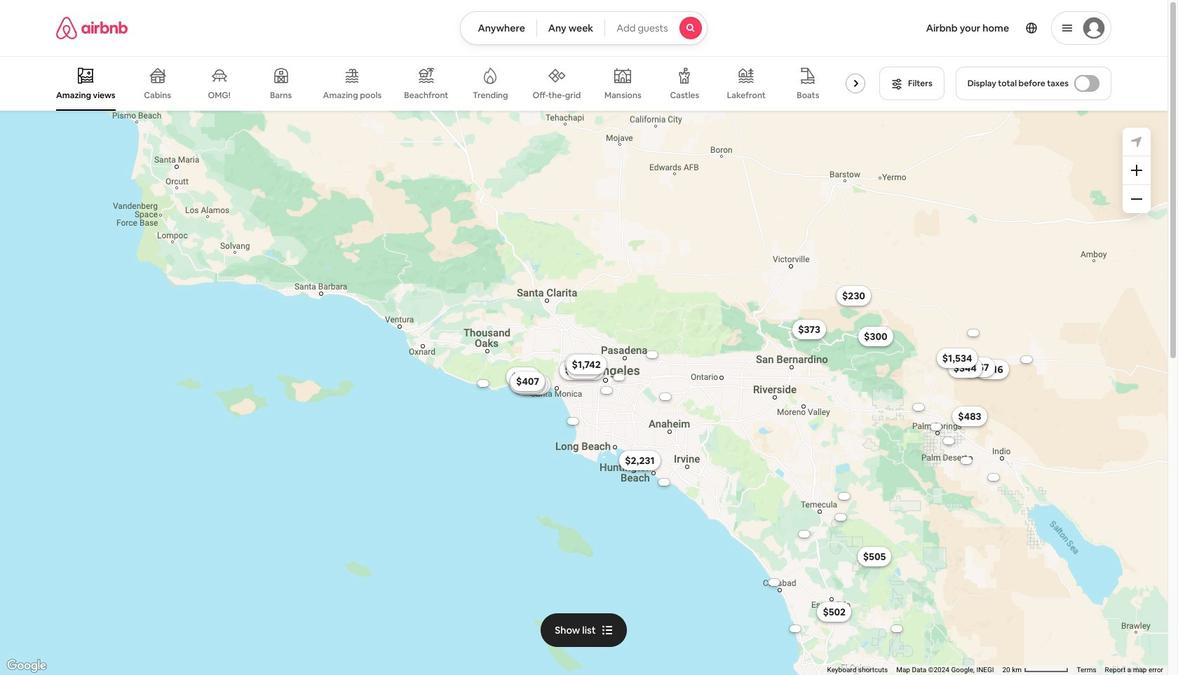Task type: vqa. For each thing, say whether or not it's contained in the screenshot.
search field
yes



Task type: locate. For each thing, give the bounding box(es) containing it.
zoom out image
[[1131, 194, 1142, 205]]

google image
[[4, 657, 50, 675]]

profile element
[[724, 0, 1112, 56]]

None search field
[[460, 11, 707, 45]]

group
[[56, 56, 896, 111]]

google map
showing 53 stays. region
[[0, 111, 1168, 675]]

zoom in image
[[1131, 165, 1142, 176]]



